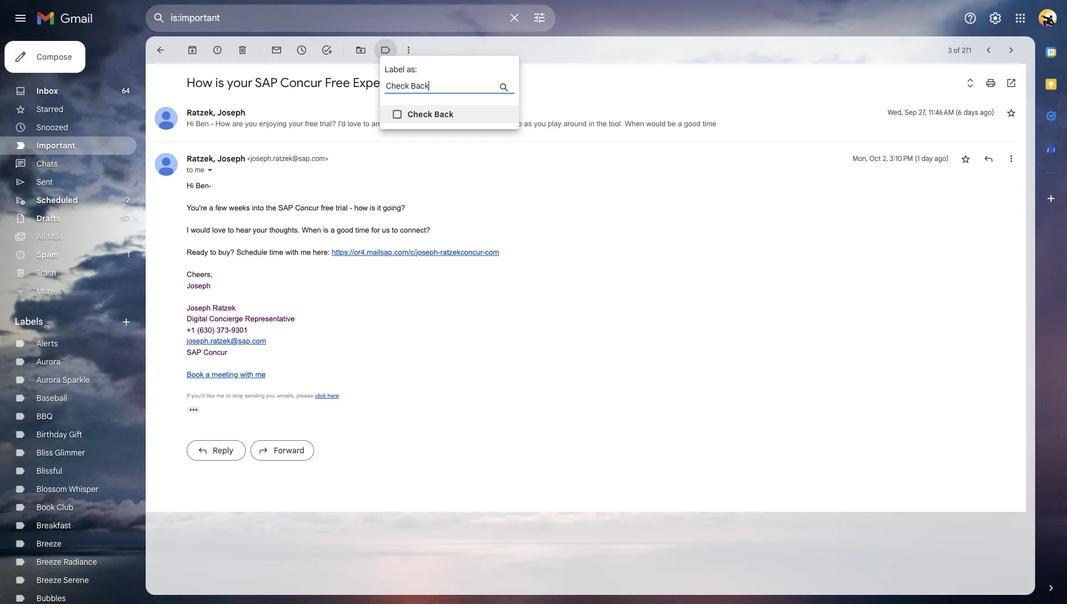 Task type: describe. For each thing, give the bounding box(es) containing it.
have
[[476, 120, 492, 128]]

blossom whisper link
[[36, 485, 99, 495]]

bliss glimmer
[[36, 448, 85, 458]]

ben
[[196, 120, 209, 128]]

to up the hi ben-
[[187, 166, 193, 174]]

sparkle
[[62, 375, 90, 386]]

a left meeting
[[206, 370, 210, 379]]

if you'd like me to stop sending you emails, please click here
[[187, 393, 339, 399]]

breeze radiance
[[36, 558, 97, 568]]

enjoying
[[259, 120, 287, 128]]

to left answer
[[363, 120, 370, 128]]

1
[[127, 251, 130, 259]]

Not starred checkbox
[[1006, 107, 1018, 118]]

schedule
[[237, 248, 267, 257]]

compose button
[[5, 41, 86, 73]]

gmail image
[[36, 7, 99, 30]]

click here link
[[315, 393, 339, 399]]

joseph.ratzek@sap.com inside ratzek, joseph < joseph.ratzek@sap.com >
[[251, 154, 325, 163]]

2 vertical spatial your
[[253, 226, 267, 235]]

3
[[949, 46, 952, 54]]

me left show details icon
[[195, 166, 204, 174]]

spam
[[36, 250, 58, 260]]

breakfast link
[[36, 521, 71, 531]]

as
[[524, 120, 532, 128]]

0 horizontal spatial would
[[191, 226, 210, 235]]

1 horizontal spatial is
[[323, 226, 329, 235]]

move to image
[[355, 44, 367, 56]]

me left here:
[[301, 248, 311, 257]]

labels navigation
[[0, 36, 146, 605]]

club
[[57, 503, 73, 513]]

chats link
[[36, 159, 58, 169]]

0 vertical spatial the
[[597, 120, 607, 128]]

to left the hear
[[228, 226, 234, 235]]

bbq
[[36, 412, 53, 422]]

joseph-
[[416, 248, 441, 257]]

1 vertical spatial sap
[[278, 204, 293, 212]]

breeze for breeze serene
[[36, 576, 62, 586]]

ratzek, joseph < joseph.ratzek@sap.com >
[[187, 154, 329, 164]]

search mail image
[[149, 8, 170, 28]]

bubbles
[[36, 594, 66, 604]]

more image
[[403, 44, 415, 56]]

free
[[325, 75, 350, 91]]

list containing ratzek, joseph
[[146, 96, 1018, 471]]

starred
[[36, 104, 63, 114]]

glimmer
[[55, 448, 85, 458]]

not starred image for wed, sep 27, 11:46 am (6 days ago)
[[1006, 107, 1018, 118]]

sending
[[245, 393, 265, 399]]

me up if you'd like me to stop sending you emails, please click here
[[256, 370, 266, 379]]

hi ben - how are you enjoying your free trial? i'd love to answer any questions that may have come up as you play around in the tool. when would be a good time
[[187, 120, 717, 128]]

1 horizontal spatial -
[[350, 204, 352, 212]]

1 vertical spatial the
[[266, 204, 276, 212]]

cheers,
[[187, 271, 215, 279]]

breeze for breeze radiance
[[36, 558, 62, 568]]

here
[[328, 393, 339, 399]]

1 horizontal spatial sap
[[255, 75, 278, 91]]

inbox
[[36, 86, 58, 96]]

snooze image
[[296, 44, 308, 56]]

mon, oct 2, 3:10 pm (1 day ago) cell
[[853, 153, 949, 165]]

scheduled
[[36, 195, 78, 206]]

3:10 pm
[[890, 154, 914, 163]]

older image
[[1006, 44, 1018, 56]]

archive image
[[187, 44, 198, 56]]

2 horizontal spatial you
[[534, 120, 546, 128]]

ratzek
[[213, 304, 236, 312]]

label as:
[[385, 64, 417, 75]]

ago) for wed, sep 27, 11:46 am (6 days ago)
[[981, 108, 995, 117]]

0 horizontal spatial time
[[270, 248, 284, 257]]

bbq link
[[36, 412, 53, 422]]

here:
[[313, 248, 330, 257]]

+1
[[187, 326, 195, 335]]

compose
[[36, 52, 72, 62]]

sent link
[[36, 177, 53, 187]]

https://or4.mailsap.com/c/
[[332, 248, 416, 257]]

settings image
[[989, 11, 1003, 25]]

weeks
[[229, 204, 250, 212]]

alerts link
[[36, 339, 58, 349]]

breeze serene link
[[36, 576, 89, 586]]

joseph ratzek digital concierge representative +1 (630) 373-9301 joseph.ratzek@sap.com sap concur
[[187, 304, 295, 357]]

oct
[[870, 154, 881, 163]]

labels image
[[380, 44, 392, 56]]

to left stop
[[226, 393, 231, 399]]

Search mail text field
[[171, 13, 501, 24]]

report spam image
[[212, 44, 223, 56]]

in
[[589, 120, 595, 128]]

how inside list
[[216, 120, 230, 128]]

important
[[36, 141, 75, 151]]

more
[[36, 286, 55, 297]]

thoughts.
[[269, 226, 300, 235]]

joseph up are
[[217, 108, 246, 118]]

1 vertical spatial love
[[212, 226, 226, 235]]

ratzek, joseph
[[187, 108, 246, 118]]

how
[[354, 204, 368, 212]]

ratzek, for ratzek, joseph
[[187, 108, 216, 118]]

joseph inside joseph ratzek digital concierge representative +1 (630) 373-9301 joseph.ratzek@sap.com sap concur
[[187, 304, 211, 312]]

digital
[[187, 315, 207, 323]]

book  a meeting with me link
[[187, 370, 266, 379]]

mark as unread image
[[271, 44, 282, 56]]

aurora link
[[36, 357, 61, 367]]

into
[[252, 204, 264, 212]]

more button
[[0, 282, 137, 301]]

book for book  a meeting with me
[[187, 370, 204, 379]]

may
[[460, 120, 474, 128]]

i
[[187, 226, 189, 235]]

concur inside joseph ratzek digital concierge representative +1 (630) 373-9301 joseph.ratzek@sap.com sap concur
[[204, 348, 227, 357]]

trash link
[[36, 268, 56, 278]]

bubbles link
[[36, 594, 66, 604]]

2 horizontal spatial time
[[703, 120, 717, 128]]

all
[[36, 232, 45, 242]]

mon, oct 2, 3:10 pm (1 day ago)
[[853, 154, 949, 163]]

64
[[122, 87, 130, 95]]

11:46 am
[[929, 108, 955, 117]]

to right us
[[392, 226, 398, 235]]

i would love to hear your thoughts. when is a good time for us to connect?
[[187, 226, 430, 235]]

blossom whisper
[[36, 485, 99, 495]]

of
[[954, 46, 961, 54]]

197
[[120, 214, 130, 223]]

aurora for aurora link
[[36, 357, 61, 367]]

blissful
[[36, 466, 62, 477]]

wed, sep 27, 11:46 am (6 days ago) cell
[[888, 107, 995, 118]]

Label-as menu open text field
[[385, 80, 536, 94]]

birthday gift
[[36, 430, 82, 440]]

expense
[[353, 75, 400, 91]]

if
[[187, 393, 190, 399]]



Task type: vqa. For each thing, say whether or not it's contained in the screenshot.
Wed, on the top of the page
yes



Task type: locate. For each thing, give the bounding box(es) containing it.
hi ben-
[[187, 182, 211, 190]]

1 vertical spatial -
[[350, 204, 352, 212]]

Not starred checkbox
[[961, 153, 972, 165]]

0 vertical spatial joseph.ratzek@sap.com
[[251, 154, 325, 163]]

hi left ben- at the top left
[[187, 182, 194, 190]]

time left for
[[356, 226, 370, 235]]

me right like
[[217, 393, 225, 399]]

breakfast
[[36, 521, 71, 531]]

joseph.ratzek@sap.com inside joseph ratzek digital concierge representative +1 (630) 373-9301 joseph.ratzek@sap.com sap concur
[[187, 337, 266, 346]]

ago) for mon, oct 2, 3:10 pm (1 day ago)
[[935, 154, 949, 163]]

you left emails,
[[266, 393, 276, 399]]

0 horizontal spatial how
[[187, 75, 212, 91]]

delete image
[[237, 44, 248, 56]]

1 vertical spatial how
[[216, 120, 230, 128]]

joseph up the digital
[[187, 304, 211, 312]]

joseph.ratzek@sap.com down 373- at the bottom of the page
[[187, 337, 266, 346]]

check back
[[408, 109, 454, 120]]

1 vertical spatial ratzek,
[[187, 154, 216, 164]]

time right be
[[703, 120, 717, 128]]

connect?
[[400, 226, 430, 235]]

ratzek,
[[187, 108, 216, 118], [187, 154, 216, 164]]

trial
[[336, 204, 348, 212]]

0 vertical spatial time
[[703, 120, 717, 128]]

time down thoughts.
[[270, 248, 284, 257]]

answer
[[372, 120, 396, 128]]

free for your
[[305, 120, 318, 128]]

representative
[[245, 315, 295, 323]]

0 horizontal spatial good
[[337, 226, 353, 235]]

would right i
[[191, 226, 210, 235]]

1 vertical spatial concur
[[295, 204, 319, 212]]

not starred image
[[1006, 107, 1018, 118], [961, 153, 972, 165]]

0 horizontal spatial your
[[227, 75, 253, 91]]

(630)
[[197, 326, 215, 335]]

good right be
[[684, 120, 701, 128]]

day
[[922, 154, 933, 163]]

1 vertical spatial time
[[356, 226, 370, 235]]

blissful link
[[36, 466, 62, 477]]

0 horizontal spatial you
[[245, 120, 257, 128]]

the right in
[[597, 120, 607, 128]]

(1
[[915, 154, 920, 163]]

book club
[[36, 503, 73, 513]]

0 vertical spatial love
[[348, 120, 361, 128]]

2 vertical spatial sap
[[187, 348, 201, 357]]

0 vertical spatial is
[[215, 75, 224, 91]]

0 vertical spatial ratzek,
[[187, 108, 216, 118]]

how down ratzek, joseph
[[216, 120, 230, 128]]

snoozed link
[[36, 122, 68, 133]]

1 vertical spatial when
[[302, 226, 321, 235]]

starred link
[[36, 104, 63, 114]]

0 vertical spatial your
[[227, 75, 253, 91]]

free for concur
[[321, 204, 334, 212]]

wed,
[[888, 108, 904, 117]]

not starred image for mon, oct 2, 3:10 pm (1 day ago)
[[961, 153, 972, 165]]

a left few
[[209, 204, 213, 212]]

hi for hi ben - how are you enjoying your free trial? i'd love to answer any questions that may have come up as you play around in the tool. when would be a good time
[[187, 120, 194, 128]]

ratzekconcur-
[[441, 248, 486, 257]]

wed, sep 27, 11:46 am (6 days ago)
[[888, 108, 995, 117]]

how down archive icon
[[187, 75, 212, 91]]

to me
[[187, 166, 204, 174]]

1 breeze from the top
[[36, 539, 62, 550]]

joseph.ratzek@sap.com down enjoying
[[251, 154, 325, 163]]

2 vertical spatial concur
[[204, 348, 227, 357]]

you right are
[[245, 120, 257, 128]]

1 vertical spatial not starred image
[[961, 153, 972, 165]]

book  a meeting with me
[[187, 370, 266, 379]]

book inside list
[[187, 370, 204, 379]]

trash
[[36, 268, 56, 278]]

- right trial
[[350, 204, 352, 212]]

2 vertical spatial breeze
[[36, 576, 62, 586]]

1 vertical spatial breeze
[[36, 558, 62, 568]]

me
[[195, 166, 204, 174], [301, 248, 311, 257], [256, 370, 266, 379], [217, 393, 225, 399]]

not starred image right day
[[961, 153, 972, 165]]

2 ratzek, from the top
[[187, 154, 216, 164]]

1 vertical spatial aurora
[[36, 375, 61, 386]]

trial?
[[403, 75, 432, 91]]

sap down mark as unread icon
[[255, 75, 278, 91]]

meeting
[[212, 370, 238, 379]]

please
[[297, 393, 314, 399]]

2 aurora from the top
[[36, 375, 61, 386]]

sap inside joseph ratzek digital concierge representative +1 (630) 373-9301 joseph.ratzek@sap.com sap concur
[[187, 348, 201, 357]]

mail
[[47, 232, 62, 242]]

snoozed
[[36, 122, 68, 133]]

1 horizontal spatial when
[[625, 120, 645, 128]]

0 horizontal spatial book
[[36, 503, 55, 513]]

0 vertical spatial sap
[[255, 75, 278, 91]]

your right the hear
[[253, 226, 267, 235]]

0 vertical spatial concur
[[280, 75, 322, 91]]

advanced search options image
[[528, 6, 551, 29]]

0 vertical spatial -
[[211, 120, 214, 128]]

support image
[[964, 11, 978, 25]]

ratzek, up ben
[[187, 108, 216, 118]]

1 hi from the top
[[187, 120, 194, 128]]

with right meeting
[[240, 370, 253, 379]]

373-
[[217, 326, 231, 335]]

1 horizontal spatial time
[[356, 226, 370, 235]]

aurora for aurora sparkle
[[36, 375, 61, 386]]

any
[[398, 120, 410, 128]]

1 vertical spatial with
[[240, 370, 253, 379]]

when
[[625, 120, 645, 128], [302, 226, 321, 235]]

ready
[[187, 248, 208, 257]]

labels heading
[[15, 317, 121, 328]]

free left the trial?
[[305, 120, 318, 128]]

not starred image right days
[[1006, 107, 1018, 118]]

baseball
[[36, 394, 67, 404]]

breeze serene
[[36, 576, 89, 586]]

0 vertical spatial breeze
[[36, 539, 62, 550]]

aurora sparkle
[[36, 375, 90, 386]]

2,
[[883, 154, 889, 163]]

your down delete icon
[[227, 75, 253, 91]]

radiance
[[64, 558, 97, 568]]

1 horizontal spatial how
[[216, 120, 230, 128]]

0 horizontal spatial not starred image
[[961, 153, 972, 165]]

2 horizontal spatial is
[[370, 204, 375, 212]]

hi for hi ben-
[[187, 182, 194, 190]]

271
[[962, 46, 972, 54]]

>
[[325, 154, 329, 163]]

<
[[247, 154, 251, 163]]

2 vertical spatial is
[[323, 226, 329, 235]]

birthday
[[36, 430, 67, 440]]

1 vertical spatial free
[[321, 204, 334, 212]]

0 vertical spatial how
[[187, 75, 212, 91]]

0 vertical spatial good
[[684, 120, 701, 128]]

1 vertical spatial joseph.ratzek@sap.com
[[187, 337, 266, 346]]

good
[[684, 120, 701, 128], [337, 226, 353, 235]]

when right tool.
[[625, 120, 645, 128]]

1 horizontal spatial free
[[321, 204, 334, 212]]

0 vertical spatial not starred image
[[1006, 107, 1018, 118]]

- right ben
[[211, 120, 214, 128]]

aurora down aurora link
[[36, 375, 61, 386]]

love right i'd
[[348, 120, 361, 128]]

tab list
[[1036, 36, 1068, 564]]

0 vertical spatial when
[[625, 120, 645, 128]]

-
[[211, 120, 214, 128], [350, 204, 352, 212]]

breeze down breeze link
[[36, 558, 62, 568]]

0 horizontal spatial is
[[215, 75, 224, 91]]

2 horizontal spatial your
[[289, 120, 303, 128]]

0 vertical spatial with
[[286, 248, 299, 257]]

2 breeze from the top
[[36, 558, 62, 568]]

0 horizontal spatial -
[[211, 120, 214, 128]]

breeze down breakfast link
[[36, 539, 62, 550]]

0 horizontal spatial love
[[212, 226, 226, 235]]

1 horizontal spatial with
[[286, 248, 299, 257]]

ratzek, up to me
[[187, 154, 216, 164]]

concur
[[280, 75, 322, 91], [295, 204, 319, 212], [204, 348, 227, 357]]

sent
[[36, 177, 53, 187]]

concur up i would love to hear your thoughts. when is a good time for us to connect?
[[295, 204, 319, 212]]

hi left ben
[[187, 120, 194, 128]]

good up ready to buy? schedule time with me here: https://or4.mailsap.com/c/ joseph-ratzekconcur-com
[[337, 226, 353, 235]]

1 horizontal spatial book
[[187, 370, 204, 379]]

joseph down cheers,
[[187, 282, 211, 290]]

breeze link
[[36, 539, 62, 550]]

add to tasks image
[[321, 44, 333, 56]]

free left trial
[[321, 204, 334, 212]]

0 horizontal spatial with
[[240, 370, 253, 379]]

0 vertical spatial ago)
[[981, 108, 995, 117]]

1 vertical spatial hi
[[187, 182, 194, 190]]

concur down snooze icon
[[280, 75, 322, 91]]

the right into
[[266, 204, 276, 212]]

a
[[678, 120, 682, 128], [209, 204, 213, 212], [331, 226, 335, 235], [206, 370, 210, 379]]

serene
[[63, 576, 89, 586]]

spam link
[[36, 250, 58, 260]]

concur down the joseph.ratzek@sap.com link
[[204, 348, 227, 357]]

ratzek, joseph cell
[[187, 154, 329, 164]]

1 vertical spatial your
[[289, 120, 303, 128]]

0 horizontal spatial the
[[266, 204, 276, 212]]

us
[[382, 226, 390, 235]]

mon,
[[853, 154, 868, 163]]

ratzek, for ratzek, joseph < joseph.ratzek@sap.com >
[[187, 154, 216, 164]]

with down thoughts.
[[286, 248, 299, 257]]

alerts
[[36, 339, 58, 349]]

sap down +1
[[187, 348, 201, 357]]

1 vertical spatial is
[[370, 204, 375, 212]]

0 vertical spatial book
[[187, 370, 204, 379]]

back to important image
[[155, 44, 166, 56]]

would left be
[[647, 120, 666, 128]]

(6
[[956, 108, 963, 117]]

baseball link
[[36, 394, 67, 404]]

1 horizontal spatial ago)
[[981, 108, 995, 117]]

27,
[[919, 108, 927, 117]]

sap up thoughts.
[[278, 204, 293, 212]]

1 vertical spatial good
[[337, 226, 353, 235]]

3 breeze from the top
[[36, 576, 62, 586]]

1 ratzek, from the top
[[187, 108, 216, 118]]

joseph left <
[[217, 154, 246, 164]]

i'd
[[338, 120, 346, 128]]

is up here:
[[323, 226, 329, 235]]

is up ratzek, joseph
[[215, 75, 224, 91]]

book down the blossom
[[36, 503, 55, 513]]

2 hi from the top
[[187, 182, 194, 190]]

0 vertical spatial would
[[647, 120, 666, 128]]

3 of 271
[[949, 46, 972, 54]]

ago) right days
[[981, 108, 995, 117]]

book for book club
[[36, 503, 55, 513]]

newer image
[[983, 44, 995, 56]]

book
[[187, 370, 204, 379], [36, 503, 55, 513]]

0 horizontal spatial free
[[305, 120, 318, 128]]

birthday gift link
[[36, 430, 82, 440]]

when up here:
[[302, 226, 321, 235]]

breeze for breeze link
[[36, 539, 62, 550]]

1 horizontal spatial the
[[597, 120, 607, 128]]

you right as
[[534, 120, 546, 128]]

1 vertical spatial would
[[191, 226, 210, 235]]

stop
[[232, 393, 243, 399]]

1 horizontal spatial good
[[684, 120, 701, 128]]

0 vertical spatial aurora
[[36, 357, 61, 367]]

book inside labels navigation
[[36, 503, 55, 513]]

a up ready to buy? schedule time with me here: https://or4.mailsap.com/c/ joseph-ratzekconcur-com
[[331, 226, 335, 235]]

bliss
[[36, 448, 53, 458]]

ago) right day
[[935, 154, 949, 163]]

aurora down 'alerts'
[[36, 357, 61, 367]]

sap
[[255, 75, 278, 91], [278, 204, 293, 212], [187, 348, 201, 357]]

breeze up bubbles
[[36, 576, 62, 586]]

you're
[[187, 204, 207, 212]]

list
[[146, 96, 1018, 471]]

0 horizontal spatial when
[[302, 226, 321, 235]]

0 vertical spatial free
[[305, 120, 318, 128]]

all mail
[[36, 232, 62, 242]]

that
[[445, 120, 458, 128]]

book up the you'd
[[187, 370, 204, 379]]

blossom
[[36, 485, 67, 495]]

how is your sap concur free expense trial?
[[187, 75, 432, 91]]

ready to buy? schedule time with me here: https://or4.mailsap.com/c/ joseph-ratzekconcur-com
[[187, 248, 500, 257]]

0 vertical spatial hi
[[187, 120, 194, 128]]

1 horizontal spatial your
[[253, 226, 267, 235]]

main menu image
[[14, 11, 27, 25]]

None search field
[[146, 5, 556, 32]]

play
[[548, 120, 562, 128]]

a right be
[[678, 120, 682, 128]]

1 vertical spatial book
[[36, 503, 55, 513]]

your right enjoying
[[289, 120, 303, 128]]

drafts link
[[36, 214, 60, 224]]

1 vertical spatial ago)
[[935, 154, 949, 163]]

0 horizontal spatial ago)
[[935, 154, 949, 163]]

2 vertical spatial time
[[270, 248, 284, 257]]

1 horizontal spatial not starred image
[[1006, 107, 1018, 118]]

to left "buy?"
[[210, 248, 216, 257]]

0 horizontal spatial sap
[[187, 348, 201, 357]]

the
[[597, 120, 607, 128], [266, 204, 276, 212]]

1 aurora from the top
[[36, 357, 61, 367]]

joseph
[[217, 108, 246, 118], [217, 154, 246, 164], [187, 282, 211, 290], [187, 304, 211, 312]]

1 horizontal spatial you
[[266, 393, 276, 399]]

1 horizontal spatial love
[[348, 120, 361, 128]]

label
[[385, 64, 405, 75]]

1 horizontal spatial would
[[647, 120, 666, 128]]

show details image
[[207, 167, 214, 174]]

love down few
[[212, 226, 226, 235]]

hi
[[187, 120, 194, 128], [187, 182, 194, 190]]

scheduled link
[[36, 195, 78, 206]]

gift
[[69, 430, 82, 440]]

is left the it
[[370, 204, 375, 212]]

2 horizontal spatial sap
[[278, 204, 293, 212]]

clear search image
[[503, 6, 526, 29]]



